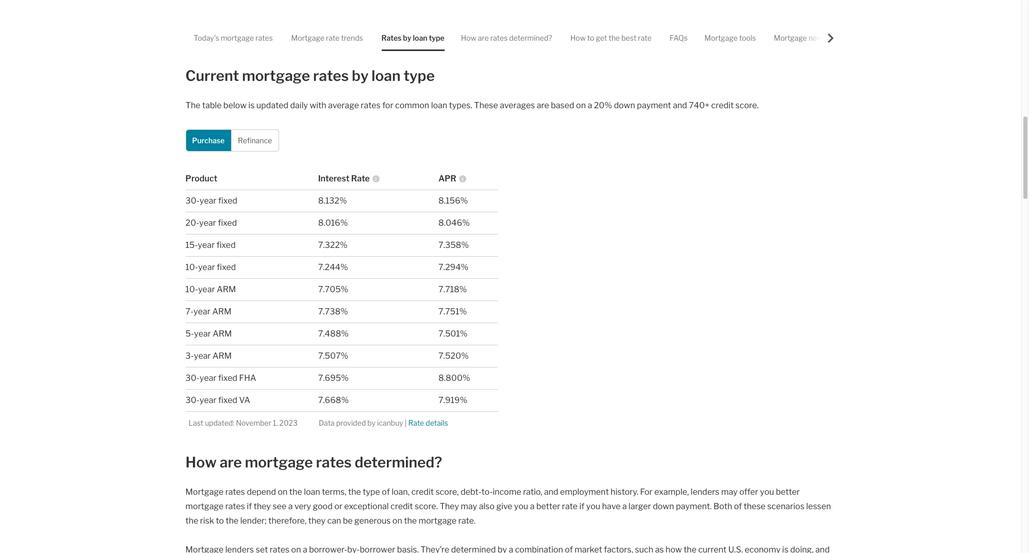 Task type: vqa. For each thing, say whether or not it's contained in the screenshot.
20-year fixed
yes



Task type: locate. For each thing, give the bounding box(es) containing it.
loan inside the mortgage rates depend on the loan terms, the type of loan, credit score, debt-to-income ratio, and employment history. for example, lenders may offer you better mortgage rates if they see a very good or exceptional credit score. they may also give you a better rate if you have a larger down payment. both of these scenarios lessen the risk to the lender; therefore, they can be generous on the mortgage rate. mortgage lenders set rates on a borrower-by-borrower basis. they're determined by a combination of market factors, such as how the current u.s. economy is doing,
[[304, 487, 320, 497]]

va
[[239, 396, 250, 406]]

7.322
[[318, 240, 340, 250]]

option group
[[186, 129, 279, 152]]

% up 7.520 %
[[460, 329, 468, 339]]

% for 8.156 %
[[461, 196, 468, 206]]

be
[[343, 516, 353, 526]]

7.919 %
[[439, 396, 468, 406]]

0 horizontal spatial score.
[[415, 502, 438, 512]]

fixed down 30-year fixed
[[218, 218, 237, 228]]

arm for 5-year arm
[[213, 329, 232, 339]]

year up the 20-year fixed
[[200, 196, 217, 206]]

0 vertical spatial rate
[[351, 174, 370, 184]]

2 horizontal spatial how
[[571, 34, 586, 42]]

fixed up 10-year arm
[[217, 263, 236, 272]]

7.501
[[439, 329, 460, 339]]

30-
[[186, 196, 200, 206], [186, 374, 200, 383], [186, 396, 200, 406]]

2 if from the left
[[580, 502, 585, 512]]

are for how are rates determined?
[[478, 34, 489, 42]]

is left doing,
[[783, 545, 789, 554]]

1 horizontal spatial may
[[722, 487, 738, 497]]

7.668
[[318, 396, 341, 406]]

3 30- from the top
[[186, 396, 200, 406]]

10- down 15-
[[186, 263, 198, 272]]

interest
[[318, 174, 350, 184]]

0 vertical spatial may
[[722, 487, 738, 497]]

1 horizontal spatial rate
[[562, 502, 578, 512]]

1 vertical spatial 30-
[[186, 374, 200, 383]]

0 vertical spatial 10-
[[186, 263, 198, 272]]

0 horizontal spatial is
[[249, 101, 255, 110]]

year for 3-year arm
[[194, 351, 211, 361]]

0 vertical spatial lenders
[[691, 487, 720, 497]]

7.668 %
[[318, 396, 349, 406]]

% up 7.738 %
[[341, 285, 349, 295]]

1 horizontal spatial score.
[[736, 101, 759, 110]]

1 horizontal spatial how
[[461, 34, 477, 42]]

year for 7-year arm
[[194, 307, 211, 317]]

you right 'offer' at right
[[760, 487, 775, 497]]

option group containing purchase
[[186, 129, 279, 152]]

% for 7.322 %
[[340, 240, 348, 250]]

1 horizontal spatial lenders
[[691, 487, 720, 497]]

1 horizontal spatial and
[[673, 101, 688, 110]]

0 horizontal spatial and
[[544, 487, 559, 497]]

how to get the best rate
[[571, 34, 652, 42]]

down right 20%
[[614, 101, 636, 110]]

the right how
[[684, 545, 697, 554]]

% down interest rate
[[340, 196, 347, 206]]

a left borrower-
[[303, 545, 307, 554]]

% up the 7.322 %
[[340, 218, 348, 228]]

common
[[395, 101, 430, 110]]

% up the provided
[[341, 396, 349, 406]]

1 vertical spatial may
[[461, 502, 477, 512]]

year up 15-year fixed
[[199, 218, 216, 228]]

year for 15-year fixed
[[198, 240, 215, 250]]

% for 7.294 %
[[461, 263, 469, 272]]

to right risk on the left of the page
[[216, 516, 224, 526]]

credit
[[712, 101, 734, 110], [412, 487, 434, 497], [391, 502, 413, 512]]

year down 7-year arm
[[194, 329, 211, 339]]

5-year arm
[[186, 329, 232, 339]]

they're
[[421, 545, 450, 554]]

mortgage rate trends
[[291, 34, 363, 42]]

faqs link
[[670, 25, 688, 51]]

2 vertical spatial are
[[220, 454, 242, 472]]

8.016
[[318, 218, 340, 228]]

the up basis.
[[404, 516, 417, 526]]

year up 5-year arm
[[194, 307, 211, 317]]

exceptional
[[344, 502, 389, 512]]

rate
[[326, 34, 340, 42], [638, 34, 652, 42], [562, 502, 578, 512]]

averages
[[500, 101, 535, 110]]

if up lender;
[[247, 502, 252, 512]]

mortgage for mortgage rates depend on the loan terms, the type of loan, credit score, debt-to-income ratio, and employment history. for example, lenders may offer you better mortgage rates if they see a very good or exceptional credit score. they may also give you a better rate if you have a larger down payment. both of these scenarios lessen the risk to the lender; therefore, they can be generous on the mortgage rate. mortgage lenders set rates on a borrower-by-borrower basis. they're determined by a combination of market factors, such as how the current u.s. economy is doing, 
[[186, 487, 224, 497]]

you down employment
[[587, 502, 601, 512]]

to-
[[482, 487, 493, 497]]

1 vertical spatial and
[[544, 487, 559, 497]]

2 horizontal spatial rate
[[638, 34, 652, 42]]

2 10- from the top
[[186, 285, 198, 295]]

determined?
[[509, 34, 552, 42], [355, 454, 442, 472]]

0 vertical spatial down
[[614, 101, 636, 110]]

0 vertical spatial better
[[776, 487, 800, 497]]

1 horizontal spatial they
[[309, 516, 326, 526]]

fixed for 20-year fixed
[[218, 218, 237, 228]]

fixed left the va
[[218, 396, 237, 406]]

fixed up the 20-year fixed
[[218, 196, 237, 206]]

they
[[254, 502, 271, 512], [309, 516, 326, 526]]

combination
[[515, 545, 563, 554]]

the up exceptional
[[348, 487, 361, 497]]

1 vertical spatial rate
[[409, 419, 424, 428]]

ratio,
[[523, 487, 543, 497]]

0 vertical spatial credit
[[712, 101, 734, 110]]

1 horizontal spatial determined?
[[509, 34, 552, 42]]

icanbuy
[[377, 419, 404, 428]]

1 30- from the top
[[186, 196, 200, 206]]

1 horizontal spatial is
[[783, 545, 789, 554]]

mortgage for mortgage rate trends
[[291, 34, 325, 42]]

1 vertical spatial score.
[[415, 502, 438, 512]]

lenders
[[691, 487, 720, 497], [225, 545, 254, 554]]

7.695 %
[[318, 374, 349, 383]]

type right rates
[[429, 34, 445, 42]]

they down depend
[[254, 502, 271, 512]]

fixed for 10-year fixed
[[217, 263, 236, 272]]

year for 20-year fixed
[[199, 218, 216, 228]]

today's mortgage rates
[[194, 34, 273, 42]]

of right both
[[734, 502, 742, 512]]

0 vertical spatial to
[[588, 34, 595, 42]]

arm up 3-year arm
[[213, 329, 232, 339]]

% down 8.800 %
[[460, 396, 468, 406]]

mortgage news link
[[774, 25, 827, 51]]

arm
[[217, 285, 236, 295], [212, 307, 232, 317], [213, 329, 232, 339], [213, 351, 232, 361]]

% up 7.507 %
[[341, 329, 349, 339]]

the left risk on the left of the page
[[186, 516, 198, 526]]

% for 7.718 %
[[460, 285, 467, 295]]

these
[[744, 502, 766, 512]]

mortgage right today's
[[221, 34, 254, 42]]

10-
[[186, 263, 198, 272], [186, 285, 198, 295]]

how
[[461, 34, 477, 42], [571, 34, 586, 42], [186, 454, 217, 472]]

1 vertical spatial are
[[537, 101, 549, 110]]

fixed for 30-year fixed fha
[[218, 374, 237, 383]]

0 vertical spatial of
[[382, 487, 390, 497]]

rate right "interest"
[[351, 174, 370, 184]]

updated
[[257, 101, 289, 110]]

determined? inside "link"
[[509, 34, 552, 42]]

7.358 %
[[439, 240, 469, 250]]

they down good
[[309, 516, 326, 526]]

updated:
[[205, 419, 235, 428]]

0 horizontal spatial lenders
[[225, 545, 254, 554]]

7.244
[[318, 263, 341, 272]]

1 vertical spatial better
[[537, 502, 561, 512]]

2023
[[280, 419, 298, 428]]

you
[[760, 487, 775, 497], [514, 502, 529, 512], [587, 502, 601, 512]]

may
[[722, 487, 738, 497], [461, 502, 477, 512]]

rate down employment
[[562, 502, 578, 512]]

rate left trends on the top left of page
[[326, 34, 340, 42]]

depend
[[247, 487, 276, 497]]

score. right '740+'
[[736, 101, 759, 110]]

15-year fixed
[[186, 240, 236, 250]]

loan left types.
[[431, 101, 448, 110]]

% up 7.705 %
[[341, 263, 348, 272]]

on
[[576, 101, 586, 110], [278, 487, 288, 497], [393, 516, 402, 526], [291, 545, 301, 554]]

0 horizontal spatial to
[[216, 516, 224, 526]]

year for 30-year fixed
[[200, 196, 217, 206]]

how inside "link"
[[461, 34, 477, 42]]

1 horizontal spatial down
[[653, 502, 675, 512]]

current  mortgage rates by loan type
[[186, 67, 435, 85]]

30- up the 20-
[[186, 196, 200, 206]]

0 horizontal spatial how
[[186, 454, 217, 472]]

10-year fixed
[[186, 263, 236, 272]]

% up 8.800 %
[[461, 351, 469, 361]]

rate right |
[[409, 419, 424, 428]]

if down employment
[[580, 502, 585, 512]]

and right ratio,
[[544, 487, 559, 497]]

fixed left fha
[[218, 374, 237, 383]]

0 vertical spatial they
[[254, 502, 271, 512]]

2 30- from the top
[[186, 374, 200, 383]]

0 horizontal spatial better
[[537, 502, 561, 512]]

0 horizontal spatial you
[[514, 502, 529, 512]]

1 vertical spatial determined?
[[355, 454, 442, 472]]

score. left "they"
[[415, 502, 438, 512]]

year up 10-year fixed
[[198, 240, 215, 250]]

on right generous
[[393, 516, 402, 526]]

8.156 %
[[439, 196, 468, 206]]

7.322 %
[[318, 240, 348, 250]]

1 horizontal spatial are
[[478, 34, 489, 42]]

based
[[551, 101, 575, 110]]

0 horizontal spatial down
[[614, 101, 636, 110]]

1 horizontal spatial if
[[580, 502, 585, 512]]

to
[[588, 34, 595, 42], [216, 516, 224, 526]]

fixed for 15-year fixed
[[217, 240, 236, 250]]

7.919
[[439, 396, 460, 406]]

2 vertical spatial credit
[[391, 502, 413, 512]]

loan up very
[[304, 487, 320, 497]]

% for 7.244 %
[[341, 263, 348, 272]]

may up both
[[722, 487, 738, 497]]

8.156
[[439, 196, 461, 206]]

credit right '740+'
[[712, 101, 734, 110]]

to left get
[[588, 34, 595, 42]]

% for 7.738 %
[[341, 307, 348, 317]]

rates by loan type link
[[382, 25, 445, 51]]

market
[[575, 545, 603, 554]]

such
[[635, 545, 654, 554]]

year up 7-year arm
[[198, 285, 215, 295]]

year down 3-year arm
[[200, 374, 217, 383]]

the
[[609, 34, 620, 42], [289, 487, 302, 497], [348, 487, 361, 497], [186, 516, 198, 526], [226, 516, 239, 526], [404, 516, 417, 526], [684, 545, 697, 554]]

debt-
[[461, 487, 482, 497]]

and left '740+'
[[673, 101, 688, 110]]

1 vertical spatial down
[[653, 502, 675, 512]]

type up common
[[404, 67, 435, 85]]

arm up 30-year fixed fha
[[213, 351, 232, 361]]

mortgage rates depend on the loan terms, the type of loan, credit score, debt-to-income ratio, and employment history. for example, lenders may offer you better mortgage rates if they see a very good or exceptional credit score. they may also give you a better rate if you have a larger down payment. both of these scenarios lessen the risk to the lender; therefore, they can be generous on the mortgage rate. mortgage lenders set rates on a borrower-by-borrower basis. they're determined by a combination of market factors, such as how the current u.s. economy is doing, 
[[186, 487, 833, 554]]

% up 8.046 %
[[461, 196, 468, 206]]

better up scenarios
[[776, 487, 800, 497]]

mortgage left news
[[774, 34, 808, 42]]

7-
[[186, 307, 194, 317]]

0 horizontal spatial are
[[220, 454, 242, 472]]

% up 7.668 %
[[341, 374, 349, 383]]

rate inside the mortgage rates depend on the loan terms, the type of loan, credit score, debt-to-income ratio, and employment history. for example, lenders may offer you better mortgage rates if they see a very good or exceptional credit score. they may also give you a better rate if you have a larger down payment. both of these scenarios lessen the risk to the lender; therefore, they can be generous on the mortgage rate. mortgage lenders set rates on a borrower-by-borrower basis. they're determined by a combination of market factors, such as how the current u.s. economy is doing,
[[562, 502, 578, 512]]

loan
[[413, 34, 428, 42], [372, 67, 401, 85], [431, 101, 448, 110], [304, 487, 320, 497]]

fixed down the 20-year fixed
[[217, 240, 236, 250]]

0 vertical spatial type
[[429, 34, 445, 42]]

7.718 %
[[439, 285, 467, 295]]

may up rate.
[[461, 502, 477, 512]]

mortgage up current  mortgage rates by loan type in the left of the page
[[291, 34, 325, 42]]

are inside "link"
[[478, 34, 489, 42]]

1 vertical spatial 10-
[[186, 285, 198, 295]]

credit right loan,
[[412, 487, 434, 497]]

8.046 %
[[439, 218, 470, 228]]

1 vertical spatial is
[[783, 545, 789, 554]]

1 10- from the top
[[186, 263, 198, 272]]

is right below
[[249, 101, 255, 110]]

% down 7.358 %
[[461, 263, 469, 272]]

0 horizontal spatial may
[[461, 502, 477, 512]]

of left loan,
[[382, 487, 390, 497]]

arm for 7-year arm
[[212, 307, 232, 317]]

table
[[202, 101, 222, 110]]

rate.
[[459, 516, 476, 526]]

1 vertical spatial type
[[404, 67, 435, 85]]

set
[[256, 545, 268, 554]]

30- up last
[[186, 396, 200, 406]]

faqs
[[670, 34, 688, 42]]

credit down loan,
[[391, 502, 413, 512]]

next image
[[827, 33, 836, 43]]

how to get the best rate link
[[571, 25, 652, 51]]

0 vertical spatial and
[[673, 101, 688, 110]]

arm down 10-year fixed
[[217, 285, 236, 295]]

product
[[186, 174, 217, 184]]

% for 7.520 %
[[461, 351, 469, 361]]

year down 15-year fixed
[[198, 263, 215, 272]]

1 vertical spatial to
[[216, 516, 224, 526]]

mortgage left tools
[[705, 34, 738, 42]]

lenders left set
[[225, 545, 254, 554]]

2 vertical spatial of
[[565, 545, 573, 554]]

on right based
[[576, 101, 586, 110]]

arm down 10-year arm
[[212, 307, 232, 317]]

of left market
[[565, 545, 573, 554]]

% for 7.919 %
[[460, 396, 468, 406]]

0 vertical spatial determined?
[[509, 34, 552, 42]]

interest rate
[[318, 174, 370, 184]]

% up 7.244 %
[[340, 240, 348, 250]]

score. inside the mortgage rates depend on the loan terms, the type of loan, credit score, debt-to-income ratio, and employment history. for example, lenders may offer you better mortgage rates if they see a very good or exceptional credit score. they may also give you a better rate if you have a larger down payment. both of these scenarios lessen the risk to the lender; therefore, they can be generous on the mortgage rate. mortgage lenders set rates on a borrower-by-borrower basis. they're determined by a combination of market factors, such as how the current u.s. economy is doing,
[[415, 502, 438, 512]]

1 horizontal spatial of
[[565, 545, 573, 554]]

loan right rates
[[413, 34, 428, 42]]

best
[[622, 34, 637, 42]]

30- down the 3-
[[186, 374, 200, 383]]

year up updated:
[[200, 396, 217, 406]]

% down 8.046 %
[[462, 240, 469, 250]]

2 vertical spatial 30-
[[186, 396, 200, 406]]

2 vertical spatial type
[[363, 487, 380, 497]]

arm for 10-year arm
[[217, 285, 236, 295]]

are for how are mortgage rates determined?
[[220, 454, 242, 472]]

0 vertical spatial 30-
[[186, 196, 200, 206]]

% up 7.501 %
[[460, 307, 467, 317]]

% up 7.358 %
[[462, 218, 470, 228]]

1,
[[273, 419, 278, 428]]

0 horizontal spatial determined?
[[355, 454, 442, 472]]

if
[[247, 502, 252, 512], [580, 502, 585, 512]]

1 vertical spatial they
[[309, 516, 326, 526]]

a down ratio,
[[530, 502, 535, 512]]

mortgage rate trends link
[[291, 25, 363, 51]]

year down 5-year arm
[[194, 351, 211, 361]]

8.800
[[439, 374, 463, 383]]

0 horizontal spatial if
[[247, 502, 252, 512]]

better
[[776, 487, 800, 497], [537, 502, 561, 512]]

2 horizontal spatial of
[[734, 502, 742, 512]]

rates by loan type
[[382, 34, 445, 42]]

0 horizontal spatial rate
[[351, 174, 370, 184]]

0 vertical spatial are
[[478, 34, 489, 42]]

by right 'determined'
[[498, 545, 507, 554]]

10- up 7-
[[186, 285, 198, 295]]

% for 8.046 %
[[462, 218, 470, 228]]

% down 7.488 %
[[341, 351, 349, 361]]



Task type: describe. For each thing, give the bounding box(es) containing it.
mortgage news
[[774, 34, 827, 42]]

0 horizontal spatial rate
[[326, 34, 340, 42]]

news
[[809, 34, 827, 42]]

current
[[699, 545, 727, 554]]

apr
[[439, 174, 457, 184]]

risk
[[200, 516, 214, 526]]

1 horizontal spatial to
[[588, 34, 595, 42]]

% for 7.751 %
[[460, 307, 467, 317]]

data provided by icanbuy | rate details
[[319, 419, 448, 428]]

how for how are rates determined?
[[461, 34, 477, 42]]

0 vertical spatial is
[[249, 101, 255, 110]]

both
[[714, 502, 733, 512]]

7.294
[[439, 263, 461, 272]]

is inside the mortgage rates depend on the loan terms, the type of loan, credit score, debt-to-income ratio, and employment history. for example, lenders may offer you better mortgage rates if they see a very good or exceptional credit score. they may also give you a better rate if you have a larger down payment. both of these scenarios lessen the risk to the lender; therefore, they can be generous on the mortgage rate. mortgage lenders set rates on a borrower-by-borrower basis. they're determined by a combination of market factors, such as how the current u.s. economy is doing,
[[783, 545, 789, 554]]

can
[[327, 516, 341, 526]]

% for 7.501 %
[[460, 329, 468, 339]]

Refinance radio
[[231, 129, 279, 152]]

by right rates
[[403, 34, 412, 42]]

a right have at right bottom
[[623, 502, 627, 512]]

% for 8.800 %
[[463, 374, 470, 383]]

7.738
[[318, 307, 341, 317]]

or
[[335, 502, 343, 512]]

factors,
[[604, 545, 634, 554]]

see
[[273, 502, 287, 512]]

8.016 %
[[318, 218, 348, 228]]

payment
[[637, 101, 671, 110]]

employment
[[560, 487, 609, 497]]

8.800 %
[[439, 374, 470, 383]]

economy
[[745, 545, 781, 554]]

% for 7.668 %
[[341, 396, 349, 406]]

% for 7.705 %
[[341, 285, 349, 295]]

7.294 %
[[439, 263, 469, 272]]

1 vertical spatial lenders
[[225, 545, 254, 554]]

score,
[[436, 487, 459, 497]]

fixed for 30-year fixed va
[[218, 396, 237, 406]]

by-
[[348, 545, 360, 554]]

borrower-
[[309, 545, 348, 554]]

7.358
[[439, 240, 462, 250]]

8.046
[[439, 218, 462, 228]]

7-year arm
[[186, 307, 232, 317]]

year for 30-year fixed va
[[200, 396, 217, 406]]

generous
[[355, 516, 391, 526]]

20%
[[594, 101, 612, 110]]

the up very
[[289, 487, 302, 497]]

loan,
[[392, 487, 410, 497]]

7.695
[[318, 374, 341, 383]]

2 horizontal spatial are
[[537, 101, 549, 110]]

down inside the mortgage rates depend on the loan terms, the type of loan, credit score, debt-to-income ratio, and employment history. for example, lenders may offer you better mortgage rates if they see a very good or exceptional credit score. they may also give you a better rate if you have a larger down payment. both of these scenarios lessen the risk to the lender; therefore, they can be generous on the mortgage rate. mortgage lenders set rates on a borrower-by-borrower basis. they're determined by a combination of market factors, such as how the current u.s. economy is doing,
[[653, 502, 675, 512]]

mortgage down "they"
[[419, 516, 457, 526]]

good
[[313, 502, 333, 512]]

0 vertical spatial score.
[[736, 101, 759, 110]]

a right see
[[288, 502, 293, 512]]

by inside the mortgage rates depend on the loan terms, the type of loan, credit score, debt-to-income ratio, and employment history. for example, lenders may offer you better mortgage rates if they see a very good or exceptional credit score. they may also give you a better rate if you have a larger down payment. both of these scenarios lessen the risk to the lender; therefore, they can be generous on the mortgage rate. mortgage lenders set rates on a borrower-by-borrower basis. they're determined by a combination of market factors, such as how the current u.s. economy is doing,
[[498, 545, 507, 554]]

1 if from the left
[[247, 502, 252, 512]]

year for 30-year fixed fha
[[200, 374, 217, 383]]

7.501 %
[[439, 329, 468, 339]]

30- for 30-year fixed va
[[186, 396, 200, 406]]

therefore,
[[269, 516, 307, 526]]

7.705 %
[[318, 285, 349, 295]]

give
[[497, 502, 513, 512]]

20-
[[186, 218, 199, 228]]

% for 8.016 %
[[340, 218, 348, 228]]

and inside the mortgage rates depend on the loan terms, the type of loan, credit score, debt-to-income ratio, and employment history. for example, lenders may offer you better mortgage rates if they see a very good or exceptional credit score. they may also give you a better rate if you have a larger down payment. both of these scenarios lessen the risk to the lender; therefore, they can be generous on the mortgage rate. mortgage lenders set rates on a borrower-by-borrower basis. they're determined by a combination of market factors, such as how the current u.s. economy is doing,
[[544, 487, 559, 497]]

1 vertical spatial of
[[734, 502, 742, 512]]

7.718
[[439, 285, 460, 295]]

mortgage for mortgage tools
[[705, 34, 738, 42]]

by up average
[[352, 67, 369, 85]]

mortgage down risk on the left of the page
[[186, 545, 224, 554]]

a left combination
[[509, 545, 514, 554]]

how are rates determined?
[[461, 34, 552, 42]]

get
[[596, 34, 607, 42]]

types.
[[449, 101, 473, 110]]

lender;
[[240, 516, 267, 526]]

by left icanbuy
[[368, 419, 376, 428]]

5-
[[186, 329, 194, 339]]

year for 5-year arm
[[194, 329, 211, 339]]

refinance
[[238, 136, 272, 145]]

30- for 30-year fixed fha
[[186, 374, 200, 383]]

last
[[189, 419, 203, 428]]

the table below is updated daily with average rates for common loan types. these averages are based on a 20% down payment and 740+ credit score.
[[186, 101, 759, 110]]

mortgage up the "updated"
[[242, 67, 310, 85]]

|
[[405, 419, 407, 428]]

% for 7.358 %
[[462, 240, 469, 250]]

7.751 %
[[439, 307, 467, 317]]

the right get
[[609, 34, 620, 42]]

1 horizontal spatial you
[[587, 502, 601, 512]]

8.132
[[318, 196, 340, 206]]

mortgage tools link
[[705, 25, 756, 51]]

rates inside the 'how are rates determined?' "link"
[[491, 34, 508, 42]]

mortgage tools
[[705, 34, 756, 42]]

2 horizontal spatial you
[[760, 487, 775, 497]]

daily
[[290, 101, 308, 110]]

30-year fixed va
[[186, 396, 250, 406]]

tools
[[740, 34, 756, 42]]

details
[[426, 419, 448, 428]]

fixed for 30-year fixed
[[218, 196, 237, 206]]

1 vertical spatial credit
[[412, 487, 434, 497]]

mortgage up depend
[[245, 454, 313, 472]]

to inside the mortgage rates depend on the loan terms, the type of loan, credit score, debt-to-income ratio, and employment history. for example, lenders may offer you better mortgage rates if they see a very good or exceptional credit score. they may also give you a better rate if you have a larger down payment. both of these scenarios lessen the risk to the lender; therefore, they can be generous on the mortgage rate. mortgage lenders set rates on a borrower-by-borrower basis. they're determined by a combination of market factors, such as how the current u.s. economy is doing,
[[216, 516, 224, 526]]

terms,
[[322, 487, 347, 497]]

data
[[319, 419, 335, 428]]

mortgage for mortgage news
[[774, 34, 808, 42]]

% for 8.132 %
[[340, 196, 347, 206]]

a left 20%
[[588, 101, 593, 110]]

loan up for
[[372, 67, 401, 85]]

7.507
[[318, 351, 341, 361]]

also
[[479, 502, 495, 512]]

Purchase radio
[[186, 129, 232, 152]]

arm for 3-year arm
[[213, 351, 232, 361]]

average
[[328, 101, 359, 110]]

% for 7.488 %
[[341, 329, 349, 339]]

how for how are mortgage rates determined?
[[186, 454, 217, 472]]

year for 10-year fixed
[[198, 263, 215, 272]]

type inside the mortgage rates depend on the loan terms, the type of loan, credit score, debt-to-income ratio, and employment history. for example, lenders may offer you better mortgage rates if they see a very good or exceptional credit score. they may also give you a better rate if you have a larger down payment. both of these scenarios lessen the risk to the lender; therefore, they can be generous on the mortgage rate. mortgage lenders set rates on a borrower-by-borrower basis. they're determined by a combination of market factors, such as how the current u.s. economy is doing,
[[363, 487, 380, 497]]

% for 7.507 %
[[341, 351, 349, 361]]

mortgage up risk on the left of the page
[[186, 502, 224, 512]]

3-
[[186, 351, 194, 361]]

740+
[[689, 101, 710, 110]]

the left lender;
[[226, 516, 239, 526]]

1 horizontal spatial rate
[[409, 419, 424, 428]]

how for how to get the best rate
[[571, 34, 586, 42]]

on down therefore,
[[291, 545, 301, 554]]

on up see
[[278, 487, 288, 497]]

fha
[[239, 374, 256, 383]]

7.751
[[439, 307, 460, 317]]

larger
[[629, 502, 651, 512]]

as
[[655, 545, 664, 554]]

0 horizontal spatial they
[[254, 502, 271, 512]]

history.
[[611, 487, 639, 497]]

payment.
[[676, 502, 712, 512]]

basis.
[[397, 545, 419, 554]]

30- for 30-year fixed
[[186, 196, 200, 206]]

last updated: november 1, 2023
[[189, 419, 298, 428]]

below
[[224, 101, 247, 110]]

10-year arm
[[186, 285, 236, 295]]

scenarios
[[768, 502, 805, 512]]

provided
[[336, 419, 366, 428]]

% for 7.695 %
[[341, 374, 349, 383]]

0 horizontal spatial of
[[382, 487, 390, 497]]

10- for 10-year arm
[[186, 285, 198, 295]]

1 horizontal spatial better
[[776, 487, 800, 497]]

7.507 %
[[318, 351, 349, 361]]

rates inside the today's mortgage rates link
[[256, 34, 273, 42]]

november
[[236, 419, 272, 428]]

7.520 %
[[439, 351, 469, 361]]

trends
[[341, 34, 363, 42]]

10- for 10-year fixed
[[186, 263, 198, 272]]

how
[[666, 545, 682, 554]]

year for 10-year arm
[[198, 285, 215, 295]]



